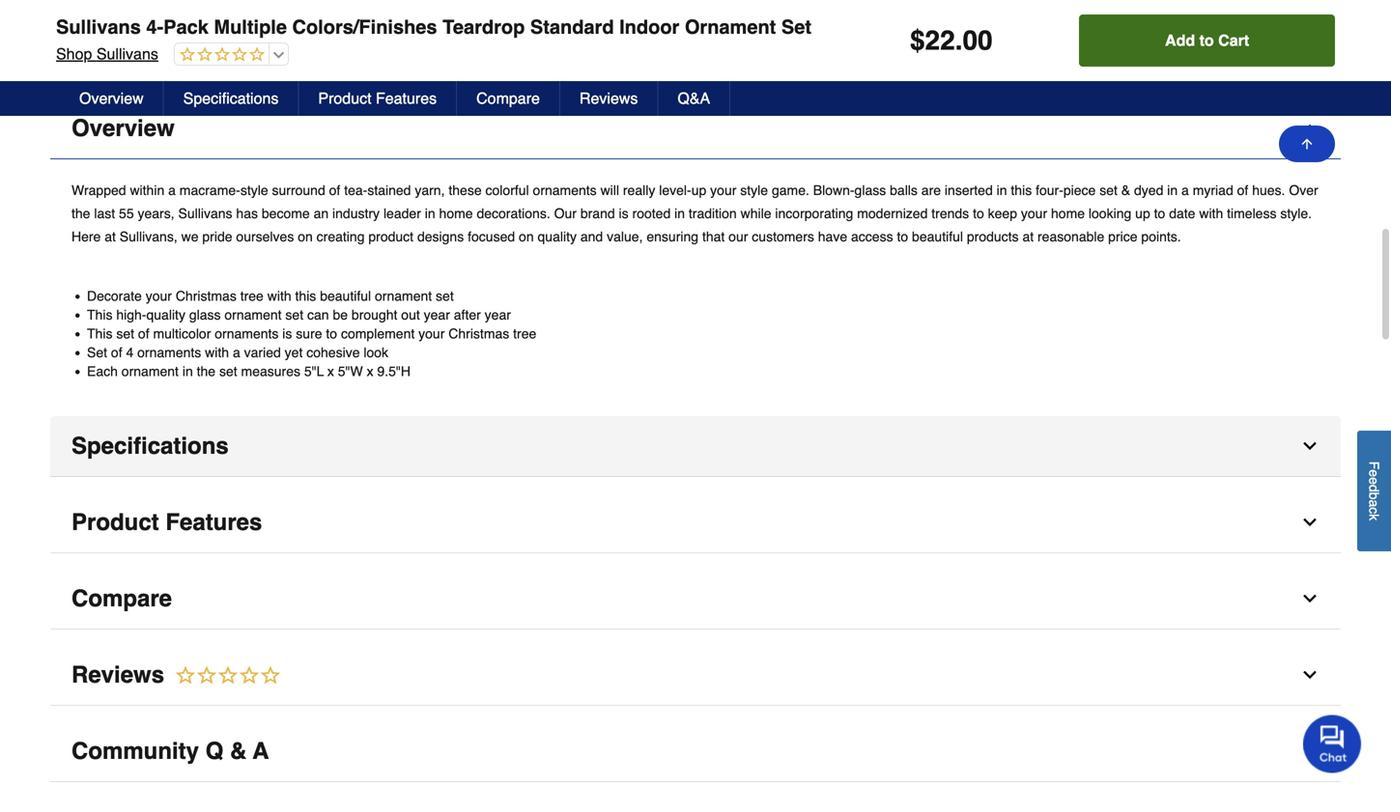 Task type: describe. For each thing, give the bounding box(es) containing it.
& inside button
[[230, 738, 247, 765]]

2 year from the left
[[485, 307, 511, 323]]

pack
[[163, 16, 209, 38]]

a inside decorate your christmas tree with this beautiful ornament set this high-quality glass ornament set can be brought out year after year this set of multicolor ornaments is sure to complement your christmas tree set of 4 ornaments with a varied yet cohesive look each ornament in the set measures 5"l x 5"w x 9.5"h
[[233, 345, 240, 361]]

chevron down image for specifications
[[1301, 437, 1320, 456]]

in right dyed
[[1168, 182, 1178, 198]]

reasonable
[[1038, 229, 1105, 244]]

here
[[72, 229, 101, 244]]

chevron down image for reviews
[[1301, 666, 1320, 685]]

timeless
[[1228, 206, 1277, 221]]

k
[[1367, 514, 1383, 521]]

q&a
[[678, 89, 711, 107]]

overview for overview button under shop sullivans
[[79, 89, 144, 107]]

the inside the wrapped within a macrame-style surround of tea-stained yarn, these colorful ornaments will really level-up your style game. blown-glass balls are inserted in this four-piece set & dyed in a myriad of hues. over the last 55 years, sullivans has become an industry leader in home decorations. our brand is rooted in tradition while incorporating modernized trends to keep your home looking up to date with timeless style. here at sullivans, we pride ourselves on creating product designs focused on quality and value, ensuring that our customers have access to beautiful products at reasonable price points.
[[72, 206, 90, 221]]

f
[[1367, 462, 1383, 470]]

5"w
[[338, 364, 363, 379]]

level-
[[659, 182, 692, 198]]

overview button down shop sullivans
[[60, 81, 164, 116]]

inserted
[[945, 182, 993, 198]]

chevron up image
[[1301, 119, 1320, 138]]

sullivans 4-pack multiple colors/finishes teardrop standard indoor ornament set
[[56, 16, 812, 38]]

price
[[1109, 229, 1138, 244]]

add to cart
[[1166, 31, 1250, 49]]

designs
[[417, 229, 464, 244]]

0 vertical spatial zero stars image
[[175, 46, 265, 64]]

2 home from the left
[[1052, 206, 1085, 221]]

in up keep
[[997, 182, 1008, 198]]

to left keep
[[973, 206, 985, 221]]

0 vertical spatial compare button
[[457, 81, 560, 116]]

the inside decorate your christmas tree with this beautiful ornament set this high-quality glass ornament set can be brought out year after year this set of multicolor ornaments is sure to complement your christmas tree set of 4 ornaments with a varied yet cohesive look each ornament in the set measures 5"l x 5"w x 9.5"h
[[197, 364, 216, 379]]

multicolor
[[153, 326, 211, 342]]

game.
[[772, 182, 810, 198]]

complement
[[341, 326, 415, 342]]

dyed
[[1135, 182, 1164, 198]]

q
[[206, 738, 224, 765]]

specifications for the specifications button to the bottom
[[72, 433, 229, 459]]

yarn,
[[415, 182, 445, 198]]

0 horizontal spatial christmas
[[176, 288, 237, 304]]

product
[[369, 229, 414, 244]]

over
[[1290, 182, 1319, 198]]

a inside button
[[1367, 500, 1383, 507]]

4-
[[146, 16, 163, 38]]

pride
[[202, 229, 232, 244]]

in down yarn,
[[425, 206, 436, 221]]

is inside the wrapped within a macrame-style surround of tea-stained yarn, these colorful ornaments will really level-up your style game. blown-glass balls are inserted in this four-piece set & dyed in a myriad of hues. over the last 55 years, sullivans has become an industry leader in home decorations. our brand is rooted in tradition while incorporating modernized trends to keep your home looking up to date with timeless style. here at sullivans, we pride ourselves on creating product designs focused on quality and value, ensuring that our customers have access to beautiful products at reasonable price points.
[[619, 206, 629, 221]]

we
[[181, 229, 199, 244]]

1 vertical spatial specifications button
[[50, 416, 1341, 477]]

2 style from the left
[[741, 182, 768, 198]]

advertisement region
[[50, 0, 1341, 91]]

f e e d b a c k button
[[1358, 431, 1392, 552]]

piece
[[1064, 182, 1096, 198]]

industry
[[333, 206, 380, 221]]

after
[[454, 307, 481, 323]]

multiple
[[214, 16, 287, 38]]

this inside the wrapped within a macrame-style surround of tea-stained yarn, these colorful ornaments will really level-up your style game. blown-glass balls are inserted in this four-piece set & dyed in a myriad of hues. over the last 55 years, sullivans has become an industry leader in home decorations. our brand is rooted in tradition while incorporating modernized trends to keep your home looking up to date with timeless style. here at sullivans, we pride ourselves on creating product designs focused on quality and value, ensuring that our customers have access to beautiful products at reasonable price points.
[[1011, 182, 1032, 198]]

set up the '4'
[[116, 326, 134, 342]]

quality inside the wrapped within a macrame-style surround of tea-stained yarn, these colorful ornaments will really level-up your style game. blown-glass balls are inserted in this four-piece set & dyed in a myriad of hues. over the last 55 years, sullivans has become an industry leader in home decorations. our brand is rooted in tradition while incorporating modernized trends to keep your home looking up to date with timeless style. here at sullivans, we pride ourselves on creating product designs focused on quality and value, ensuring that our customers have access to beautiful products at reasonable price points.
[[538, 229, 577, 244]]

set inside the wrapped within a macrame-style surround of tea-stained yarn, these colorful ornaments will really level-up your style game. blown-glass balls are inserted in this four-piece set & dyed in a myriad of hues. over the last 55 years, sullivans has become an industry leader in home decorations. our brand is rooted in tradition while incorporating modernized trends to keep your home looking up to date with timeless style. here at sullivans, we pride ourselves on creating product designs focused on quality and value, ensuring that our customers have access to beautiful products at reasonable price points.
[[1100, 182, 1118, 198]]

your down out
[[419, 326, 445, 342]]

sullivans inside the wrapped within a macrame-style surround of tea-stained yarn, these colorful ornaments will really level-up your style game. blown-glass balls are inserted in this four-piece set & dyed in a myriad of hues. over the last 55 years, sullivans has become an industry leader in home decorations. our brand is rooted in tradition while incorporating modernized trends to keep your home looking up to date with timeless style. here at sullivans, we pride ourselves on creating product designs focused on quality and value, ensuring that our customers have access to beautiful products at reasonable price points.
[[178, 206, 232, 221]]

1 vertical spatial sullivans
[[96, 45, 158, 63]]

trends
[[932, 206, 970, 221]]

00
[[963, 25, 993, 56]]

beautiful inside decorate your christmas tree with this beautiful ornament set this high-quality glass ornament set can be brought out year after year this set of multicolor ornaments is sure to complement your christmas tree set of 4 ornaments with a varied yet cohesive look each ornament in the set measures 5"l x 5"w x 9.5"h
[[320, 288, 371, 304]]

overview for overview button over level-
[[72, 115, 175, 141]]

rooted
[[633, 206, 671, 221]]

points.
[[1142, 229, 1182, 244]]

set down designs
[[436, 288, 454, 304]]

modernized
[[857, 206, 928, 221]]

in inside decorate your christmas tree with this beautiful ornament set this high-quality glass ornament set can be brought out year after year this set of multicolor ornaments is sure to complement your christmas tree set of 4 ornaments with a varied yet cohesive look each ornament in the set measures 5"l x 5"w x 9.5"h
[[182, 364, 193, 379]]

c
[[1367, 507, 1383, 514]]

keep
[[988, 206, 1018, 221]]

shop sullivans
[[56, 45, 158, 63]]

teardrop
[[443, 16, 525, 38]]

1 style from the left
[[240, 182, 268, 198]]

this inside decorate your christmas tree with this beautiful ornament set this high-quality glass ornament set can be brought out year after year this set of multicolor ornaments is sure to complement your christmas tree set of 4 ornaments with a varied yet cohesive look each ornament in the set measures 5"l x 5"w x 9.5"h
[[295, 288, 316, 304]]

access
[[851, 229, 894, 244]]

specifications for the topmost the specifications button
[[183, 89, 279, 107]]

is inside decorate your christmas tree with this beautiful ornament set this high-quality glass ornament set can be brought out year after year this set of multicolor ornaments is sure to complement your christmas tree set of 4 ornaments with a varied yet cohesive look each ornament in the set measures 5"l x 5"w x 9.5"h
[[282, 326, 292, 342]]

sure
[[296, 326, 322, 342]]

that
[[703, 229, 725, 244]]

1 vertical spatial reviews button
[[50, 645, 1341, 706]]

measures
[[241, 364, 301, 379]]

has
[[236, 206, 258, 221]]

$ 22 . 00
[[910, 25, 993, 56]]

standard
[[530, 16, 614, 38]]

in down level-
[[675, 206, 685, 221]]

creating
[[317, 229, 365, 244]]

these
[[449, 182, 482, 198]]

arrow up image
[[1300, 136, 1315, 152]]

0 vertical spatial product features button
[[299, 81, 457, 116]]

add
[[1166, 31, 1196, 49]]

be
[[333, 307, 348, 323]]

value,
[[607, 229, 643, 244]]

products
[[967, 229, 1019, 244]]

1 horizontal spatial reviews
[[580, 89, 638, 107]]

yet
[[285, 345, 303, 361]]

look
[[364, 345, 389, 361]]

have
[[818, 229, 848, 244]]

ourselves
[[236, 229, 294, 244]]

indoor
[[620, 16, 680, 38]]

within
[[130, 182, 165, 198]]

your up tradition
[[711, 182, 737, 198]]

glass inside decorate your christmas tree with this beautiful ornament set this high-quality glass ornament set can be brought out year after year this set of multicolor ornaments is sure to complement your christmas tree set of 4 ornaments with a varied yet cohesive look each ornament in the set measures 5"l x 5"w x 9.5"h
[[189, 307, 221, 323]]

.
[[956, 25, 963, 56]]

balls
[[890, 182, 918, 198]]

style.
[[1281, 206, 1312, 221]]

years,
[[138, 206, 175, 221]]

1 year from the left
[[424, 307, 450, 323]]

0 vertical spatial set
[[782, 16, 812, 38]]

high-
[[116, 307, 146, 323]]

surround
[[272, 182, 325, 198]]

out
[[401, 307, 420, 323]]

hues.
[[1253, 182, 1286, 198]]

decorate
[[87, 288, 142, 304]]

a
[[253, 738, 269, 765]]

focused
[[468, 229, 515, 244]]

55
[[119, 206, 134, 221]]

date
[[1170, 206, 1196, 221]]

decorations.
[[477, 206, 551, 221]]

really
[[623, 182, 656, 198]]

1 vertical spatial tree
[[513, 326, 537, 342]]

2 vertical spatial ornament
[[122, 364, 179, 379]]

are
[[922, 182, 941, 198]]

4
[[126, 345, 134, 361]]



Task type: vqa. For each thing, say whether or not it's contained in the screenshot.
Caps
no



Task type: locate. For each thing, give the bounding box(es) containing it.
community q & a button
[[50, 722, 1341, 783]]

5"l
[[304, 364, 324, 379]]

ornaments up varied
[[215, 326, 279, 342]]

is up yet
[[282, 326, 292, 342]]

0 horizontal spatial set
[[87, 345, 107, 361]]

1 vertical spatial ornament
[[225, 307, 282, 323]]

set left can
[[286, 307, 304, 323]]

0 vertical spatial this
[[87, 307, 113, 323]]

colors/finishes
[[292, 16, 437, 38]]

style up while
[[741, 182, 768, 198]]

0 horizontal spatial the
[[72, 206, 90, 221]]

0 horizontal spatial up
[[692, 182, 707, 198]]

shop
[[56, 45, 92, 63]]

1 vertical spatial up
[[1136, 206, 1151, 221]]

1 vertical spatial glass
[[189, 307, 221, 323]]

1 horizontal spatial tree
[[513, 326, 537, 342]]

each
[[87, 364, 118, 379]]

1 vertical spatial &
[[230, 738, 247, 765]]

1 e from the top
[[1367, 470, 1383, 477]]

overview button up level-
[[50, 98, 1341, 159]]

of up timeless
[[1238, 182, 1249, 198]]

1 vertical spatial christmas
[[449, 326, 510, 342]]

chat invite button image
[[1304, 715, 1363, 774]]

2 at from the left
[[1023, 229, 1034, 244]]

0 vertical spatial ornament
[[375, 288, 432, 304]]

zero stars image up q
[[164, 665, 282, 689]]

2 vertical spatial with
[[205, 345, 229, 361]]

overview down shop sullivans
[[79, 89, 144, 107]]

a left varied
[[233, 345, 240, 361]]

chevron down image inside the specifications button
[[1301, 437, 1320, 456]]

2 horizontal spatial with
[[1200, 206, 1224, 221]]

beautiful
[[912, 229, 964, 244], [320, 288, 371, 304]]

compare for topmost compare button
[[477, 89, 540, 107]]

year
[[424, 307, 450, 323], [485, 307, 511, 323]]

1 horizontal spatial glass
[[855, 182, 886, 198]]

to left date
[[1155, 206, 1166, 221]]

this down decorate in the left top of the page
[[87, 307, 113, 323]]

0 horizontal spatial at
[[105, 229, 116, 244]]

0 horizontal spatial features
[[166, 509, 262, 536]]

& inside the wrapped within a macrame-style surround of tea-stained yarn, these colorful ornaments will really level-up your style game. blown-glass balls are inserted in this four-piece set & dyed in a myriad of hues. over the last 55 years, sullivans has become an industry leader in home decorations. our brand is rooted in tradition while incorporating modernized trends to keep your home looking up to date with timeless style. here at sullivans, we pride ourselves on creating product designs focused on quality and value, ensuring that our customers have access to beautiful products at reasonable price points.
[[1122, 182, 1131, 198]]

0 vertical spatial the
[[72, 206, 90, 221]]

can
[[307, 307, 329, 323]]

tea-
[[344, 182, 368, 198]]

0 vertical spatial glass
[[855, 182, 886, 198]]

chevron down image for compare
[[1301, 589, 1320, 609]]

1 horizontal spatial features
[[376, 89, 437, 107]]

quality down our
[[538, 229, 577, 244]]

on down decorations.
[[519, 229, 534, 244]]

with down multicolor
[[205, 345, 229, 361]]

0 vertical spatial compare
[[477, 89, 540, 107]]

glass up multicolor
[[189, 307, 221, 323]]

chevron down image inside community q & a button
[[1301, 742, 1320, 761]]

x right 5"l
[[327, 364, 334, 379]]

0 vertical spatial &
[[1122, 182, 1131, 198]]

ornament down the '4'
[[122, 364, 179, 379]]

9.5"h
[[377, 364, 411, 379]]

style up has
[[240, 182, 268, 198]]

0 vertical spatial this
[[1011, 182, 1032, 198]]

christmas down after
[[449, 326, 510, 342]]

1 horizontal spatial quality
[[538, 229, 577, 244]]

1 vertical spatial the
[[197, 364, 216, 379]]

1 vertical spatial set
[[87, 345, 107, 361]]

0 horizontal spatial ornaments
[[137, 345, 201, 361]]

set inside decorate your christmas tree with this beautiful ornament set this high-quality glass ornament set can be brought out year after year this set of multicolor ornaments is sure to complement your christmas tree set of 4 ornaments with a varied yet cohesive look each ornament in the set measures 5"l x 5"w x 9.5"h
[[87, 345, 107, 361]]

and
[[581, 229, 603, 244]]

last
[[94, 206, 115, 221]]

b
[[1367, 492, 1383, 500]]

christmas
[[176, 288, 237, 304], [449, 326, 510, 342]]

0 vertical spatial sullivans
[[56, 16, 141, 38]]

is up "value,"
[[619, 206, 629, 221]]

2 x from the left
[[367, 364, 374, 379]]

product features button
[[299, 81, 457, 116], [50, 493, 1341, 554]]

compare
[[477, 89, 540, 107], [72, 585, 172, 612]]

of down high-
[[138, 326, 149, 342]]

0 horizontal spatial year
[[424, 307, 450, 323]]

1 horizontal spatial set
[[782, 16, 812, 38]]

ornament
[[375, 288, 432, 304], [225, 307, 282, 323], [122, 364, 179, 379]]

ornaments down multicolor
[[137, 345, 201, 361]]

home
[[439, 206, 473, 221], [1052, 206, 1085, 221]]

this up can
[[295, 288, 316, 304]]

0 vertical spatial up
[[692, 182, 707, 198]]

overview up the within
[[72, 115, 175, 141]]

features for product features button to the bottom
[[166, 509, 262, 536]]

this up 'each'
[[87, 326, 113, 342]]

1 vertical spatial specifications
[[72, 433, 229, 459]]

1 vertical spatial zero stars image
[[164, 665, 282, 689]]

f e e d b a c k
[[1367, 462, 1383, 521]]

to up cohesive
[[326, 326, 337, 342]]

up down dyed
[[1136, 206, 1151, 221]]

at down last
[[105, 229, 116, 244]]

brought
[[352, 307, 398, 323]]

1 horizontal spatial is
[[619, 206, 629, 221]]

set left the measures
[[219, 364, 237, 379]]

to inside button
[[1200, 31, 1215, 49]]

0 horizontal spatial with
[[205, 345, 229, 361]]

0 horizontal spatial x
[[327, 364, 334, 379]]

2 vertical spatial ornaments
[[137, 345, 201, 361]]

the left last
[[72, 206, 90, 221]]

1 vertical spatial product
[[72, 509, 159, 536]]

0 horizontal spatial ornament
[[122, 364, 179, 379]]

0 horizontal spatial compare
[[72, 585, 172, 612]]

sullivans,
[[120, 229, 178, 244]]

2 e from the top
[[1367, 477, 1383, 485]]

2 chevron down image from the top
[[1301, 589, 1320, 609]]

chevron down image
[[1301, 437, 1320, 456], [1301, 589, 1320, 609], [1301, 666, 1320, 685], [1301, 742, 1320, 761]]

1 vertical spatial product features button
[[50, 493, 1341, 554]]

will
[[601, 182, 620, 198]]

product
[[318, 89, 372, 107], [72, 509, 159, 536]]

beautiful down trends
[[912, 229, 964, 244]]

home down these
[[439, 206, 473, 221]]

0 vertical spatial reviews button
[[560, 81, 659, 116]]

colorful
[[486, 182, 529, 198]]

4 chevron down image from the top
[[1301, 742, 1320, 761]]

cart
[[1219, 31, 1250, 49]]

to down 'modernized'
[[897, 229, 909, 244]]

our
[[554, 206, 577, 221]]

0 vertical spatial reviews
[[580, 89, 638, 107]]

1 horizontal spatial &
[[1122, 182, 1131, 198]]

ornaments inside the wrapped within a macrame-style surround of tea-stained yarn, these colorful ornaments will really level-up your style game. blown-glass balls are inserted in this four-piece set & dyed in a myriad of hues. over the last 55 years, sullivans has become an industry leader in home decorations. our brand is rooted in tradition while incorporating modernized trends to keep your home looking up to date with timeless style. here at sullivans, we pride ourselves on creating product designs focused on quality and value, ensuring that our customers have access to beautiful products at reasonable price points.
[[533, 182, 597, 198]]

0 horizontal spatial is
[[282, 326, 292, 342]]

home up reasonable
[[1052, 206, 1085, 221]]

1 vertical spatial beautiful
[[320, 288, 371, 304]]

features for the topmost product features button
[[376, 89, 437, 107]]

community
[[72, 738, 199, 765]]

set right the ornament
[[782, 16, 812, 38]]

1 horizontal spatial at
[[1023, 229, 1034, 244]]

0 vertical spatial with
[[1200, 206, 1224, 221]]

0 vertical spatial features
[[376, 89, 437, 107]]

to
[[1200, 31, 1215, 49], [973, 206, 985, 221], [1155, 206, 1166, 221], [897, 229, 909, 244], [326, 326, 337, 342]]

1 horizontal spatial with
[[267, 288, 292, 304]]

2 horizontal spatial ornaments
[[533, 182, 597, 198]]

year right after
[[485, 307, 511, 323]]

tradition
[[689, 206, 737, 221]]

up up tradition
[[692, 182, 707, 198]]

2 this from the top
[[87, 326, 113, 342]]

brand
[[581, 206, 615, 221]]

1 horizontal spatial x
[[367, 364, 374, 379]]

quality inside decorate your christmas tree with this beautiful ornament set this high-quality glass ornament set can be brought out year after year this set of multicolor ornaments is sure to complement your christmas tree set of 4 ornaments with a varied yet cohesive look each ornament in the set measures 5"l x 5"w x 9.5"h
[[146, 307, 186, 323]]

0 vertical spatial specifications button
[[164, 81, 299, 116]]

0 horizontal spatial quality
[[146, 307, 186, 323]]

2 vertical spatial sullivans
[[178, 206, 232, 221]]

reviews button up community q & a button
[[50, 645, 1341, 706]]

0 horizontal spatial reviews
[[72, 662, 164, 688]]

a up k
[[1367, 500, 1383, 507]]

0 horizontal spatial tree
[[240, 288, 264, 304]]

four-
[[1036, 182, 1064, 198]]

0 horizontal spatial &
[[230, 738, 247, 765]]

year right out
[[424, 307, 450, 323]]

1 horizontal spatial product features
[[318, 89, 437, 107]]

christmas up multicolor
[[176, 288, 237, 304]]

0 horizontal spatial beautiful
[[320, 288, 371, 304]]

product features for product features button to the bottom
[[72, 509, 262, 536]]

on down the 'become'
[[298, 229, 313, 244]]

reviews
[[580, 89, 638, 107], [72, 662, 164, 688]]

while
[[741, 206, 772, 221]]

1 horizontal spatial christmas
[[449, 326, 510, 342]]

1 home from the left
[[439, 206, 473, 221]]

1 horizontal spatial ornament
[[225, 307, 282, 323]]

reviews button
[[560, 81, 659, 116], [50, 645, 1341, 706]]

& left a
[[230, 738, 247, 765]]

glass inside the wrapped within a macrame-style surround of tea-stained yarn, these colorful ornaments will really level-up your style game. blown-glass balls are inserted in this four-piece set & dyed in a myriad of hues. over the last 55 years, sullivans has become an industry leader in home decorations. our brand is rooted in tradition while incorporating modernized trends to keep your home looking up to date with timeless style. here at sullivans, we pride ourselves on creating product designs focused on quality and value, ensuring that our customers have access to beautiful products at reasonable price points.
[[855, 182, 886, 198]]

product features for the topmost product features button
[[318, 89, 437, 107]]

0 vertical spatial tree
[[240, 288, 264, 304]]

0 horizontal spatial home
[[439, 206, 473, 221]]

on
[[298, 229, 313, 244], [519, 229, 534, 244]]

glass
[[855, 182, 886, 198], [189, 307, 221, 323]]

x right the 5"w
[[367, 364, 374, 379]]

with up yet
[[267, 288, 292, 304]]

quality up multicolor
[[146, 307, 186, 323]]

to right add
[[1200, 31, 1215, 49]]

ornament up out
[[375, 288, 432, 304]]

x
[[327, 364, 334, 379], [367, 364, 374, 379]]

1 horizontal spatial home
[[1052, 206, 1085, 221]]

chevron down image
[[1301, 513, 1320, 532]]

reviews down standard
[[580, 89, 638, 107]]

at right products
[[1023, 229, 1034, 244]]

0 vertical spatial christmas
[[176, 288, 237, 304]]

your down four-
[[1021, 206, 1048, 221]]

0 vertical spatial product features
[[318, 89, 437, 107]]

set up looking
[[1100, 182, 1118, 198]]

ornament up varied
[[225, 307, 282, 323]]

1 horizontal spatial the
[[197, 364, 216, 379]]

1 vertical spatial is
[[282, 326, 292, 342]]

myriad
[[1193, 182, 1234, 198]]

in down multicolor
[[182, 364, 193, 379]]

specifications down multiple at the top of page
[[183, 89, 279, 107]]

ornaments
[[533, 182, 597, 198], [215, 326, 279, 342], [137, 345, 201, 361]]

q&a button
[[659, 81, 731, 116]]

0 vertical spatial product
[[318, 89, 372, 107]]

glass up 'modernized'
[[855, 182, 886, 198]]

$
[[910, 25, 925, 56]]

set
[[1100, 182, 1118, 198], [436, 288, 454, 304], [286, 307, 304, 323], [116, 326, 134, 342], [219, 364, 237, 379]]

a right the within
[[168, 182, 176, 198]]

of left the '4'
[[111, 345, 122, 361]]

customers
[[752, 229, 815, 244]]

1 horizontal spatial on
[[519, 229, 534, 244]]

blown-
[[814, 182, 855, 198]]

beautiful up be
[[320, 288, 371, 304]]

this
[[1011, 182, 1032, 198], [295, 288, 316, 304]]

set
[[782, 16, 812, 38], [87, 345, 107, 361]]

1 on from the left
[[298, 229, 313, 244]]

1 horizontal spatial ornaments
[[215, 326, 279, 342]]

2 horizontal spatial ornament
[[375, 288, 432, 304]]

zero stars image down multiple at the top of page
[[175, 46, 265, 64]]

quality
[[538, 229, 577, 244], [146, 307, 186, 323]]

sullivans down macrame-
[[178, 206, 232, 221]]

a
[[168, 182, 176, 198], [1182, 182, 1190, 198], [233, 345, 240, 361], [1367, 500, 1383, 507]]

with inside the wrapped within a macrame-style surround of tea-stained yarn, these colorful ornaments will really level-up your style game. blown-glass balls are inserted in this four-piece set & dyed in a myriad of hues. over the last 55 years, sullivans has become an industry leader in home decorations. our brand is rooted in tradition while incorporating modernized trends to keep your home looking up to date with timeless style. here at sullivans, we pride ourselves on creating product designs focused on quality and value, ensuring that our customers have access to beautiful products at reasonable price points.
[[1200, 206, 1224, 221]]

with down myriad
[[1200, 206, 1224, 221]]

reviews button down standard
[[560, 81, 659, 116]]

looking
[[1089, 206, 1132, 221]]

0 horizontal spatial on
[[298, 229, 313, 244]]

product for the topmost product features button
[[318, 89, 372, 107]]

beautiful inside the wrapped within a macrame-style surround of tea-stained yarn, these colorful ornaments will really level-up your style game. blown-glass balls are inserted in this four-piece set & dyed in a myriad of hues. over the last 55 years, sullivans has become an industry leader in home decorations. our brand is rooted in tradition while incorporating modernized trends to keep your home looking up to date with timeless style. here at sullivans, we pride ourselves on creating product designs focused on quality and value, ensuring that our customers have access to beautiful products at reasonable price points.
[[912, 229, 964, 244]]

sullivans down 4-
[[96, 45, 158, 63]]

& left dyed
[[1122, 182, 1131, 198]]

1 vertical spatial compare button
[[50, 569, 1341, 630]]

reviews up community at the left of the page
[[72, 662, 164, 688]]

1 horizontal spatial beautiful
[[912, 229, 964, 244]]

wrapped
[[72, 182, 126, 198]]

1 this from the top
[[87, 307, 113, 323]]

e up b
[[1367, 477, 1383, 485]]

incorporating
[[775, 206, 854, 221]]

&
[[1122, 182, 1131, 198], [230, 738, 247, 765]]

1 chevron down image from the top
[[1301, 437, 1320, 456]]

0 vertical spatial beautiful
[[912, 229, 964, 244]]

3 chevron down image from the top
[[1301, 666, 1320, 685]]

1 horizontal spatial this
[[1011, 182, 1032, 198]]

specifications button
[[164, 81, 299, 116], [50, 416, 1341, 477]]

at
[[105, 229, 116, 244], [1023, 229, 1034, 244]]

of
[[329, 182, 340, 198], [1238, 182, 1249, 198], [138, 326, 149, 342], [111, 345, 122, 361]]

an
[[314, 206, 329, 221]]

community q & a
[[72, 738, 269, 765]]

this
[[87, 307, 113, 323], [87, 326, 113, 342]]

1 vertical spatial compare
[[72, 585, 172, 612]]

compare for bottom compare button
[[72, 585, 172, 612]]

become
[[262, 206, 310, 221]]

1 vertical spatial this
[[87, 326, 113, 342]]

e up d
[[1367, 470, 1383, 477]]

add to cart button
[[1080, 14, 1336, 67]]

0 vertical spatial ornaments
[[533, 182, 597, 198]]

1 horizontal spatial style
[[741, 182, 768, 198]]

your up high-
[[146, 288, 172, 304]]

your
[[711, 182, 737, 198], [1021, 206, 1048, 221], [146, 288, 172, 304], [419, 326, 445, 342]]

1 horizontal spatial up
[[1136, 206, 1151, 221]]

the down multicolor
[[197, 364, 216, 379]]

zero stars image
[[175, 46, 265, 64], [164, 665, 282, 689]]

1 vertical spatial product features
[[72, 509, 262, 536]]

in
[[997, 182, 1008, 198], [1168, 182, 1178, 198], [425, 206, 436, 221], [675, 206, 685, 221], [182, 364, 193, 379]]

to inside decorate your christmas tree with this beautiful ornament set this high-quality glass ornament set can be brought out year after year this set of multicolor ornaments is sure to complement your christmas tree set of 4 ornaments with a varied yet cohesive look each ornament in the set measures 5"l x 5"w x 9.5"h
[[326, 326, 337, 342]]

chevron down image for community q & a
[[1301, 742, 1320, 761]]

e
[[1367, 470, 1383, 477], [1367, 477, 1383, 485]]

1 at from the left
[[105, 229, 116, 244]]

specifications down 'each'
[[72, 433, 229, 459]]

1 x from the left
[[327, 364, 334, 379]]

set up 'each'
[[87, 345, 107, 361]]

a up date
[[1182, 182, 1190, 198]]

0 horizontal spatial glass
[[189, 307, 221, 323]]

0 vertical spatial specifications
[[183, 89, 279, 107]]

0 vertical spatial is
[[619, 206, 629, 221]]

ensuring
[[647, 229, 699, 244]]

1 vertical spatial ornaments
[[215, 326, 279, 342]]

1 vertical spatial with
[[267, 288, 292, 304]]

ornaments up our
[[533, 182, 597, 198]]

varied
[[244, 345, 281, 361]]

22
[[925, 25, 956, 56]]

with
[[1200, 206, 1224, 221], [267, 288, 292, 304], [205, 345, 229, 361]]

d
[[1367, 485, 1383, 492]]

of left tea-
[[329, 182, 340, 198]]

product for product features button to the bottom
[[72, 509, 159, 536]]

1 vertical spatial overview
[[72, 115, 175, 141]]

0 horizontal spatial style
[[240, 182, 268, 198]]

1 vertical spatial quality
[[146, 307, 186, 323]]

this left four-
[[1011, 182, 1032, 198]]

2 on from the left
[[519, 229, 534, 244]]

overview
[[79, 89, 144, 107], [72, 115, 175, 141]]

sullivans up shop sullivans
[[56, 16, 141, 38]]



